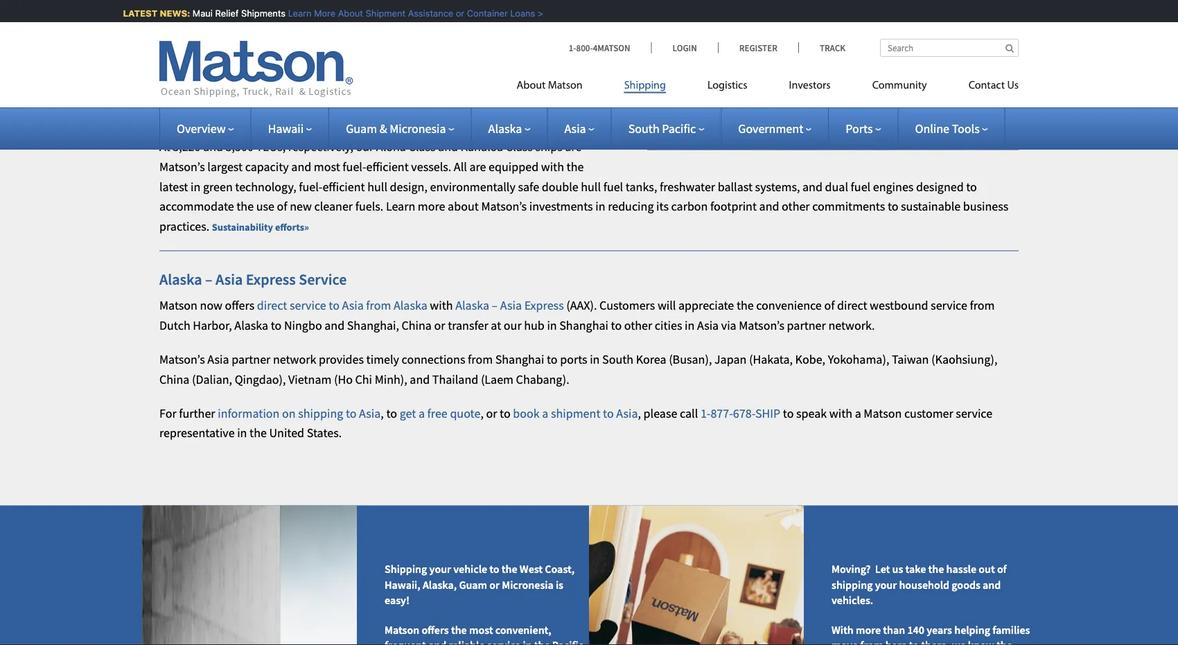 Task type: describe. For each thing, give the bounding box(es) containing it.
online
[[915, 121, 949, 136]]

from inside the matson's asia partner network provides timely connections from shanghai to ports in south korea (busan), japan (hakata, kobe, yokohama), taiwan (kaohsiung), china (dalian, qingdao), vietnam (ho chi minh), and thailand (laem chabang).
[[468, 352, 493, 367]]

matson inside to speak with a matson customer service representative in the united states.
[[864, 405, 902, 421]]

our inside '(aax). customers will appreciate the convenience of direct westbound service from dutch harbor, alaska to ningbo and shanghai, china or transfer at our hub in shanghai to other cities in asia via matson's partner network.'
[[504, 318, 522, 333]]

convenience
[[756, 298, 822, 313]]

(busan),
[[669, 352, 712, 367]]

will
[[658, 298, 676, 313]]

government link
[[738, 121, 812, 136]]

years
[[927, 623, 952, 637]]

alaska link
[[488, 121, 530, 136]]

united
[[269, 425, 304, 441]]

the left use
[[236, 199, 254, 214]]

matson inside matson offers the most convenient, frequent and reliable service in the pacific
[[385, 623, 419, 637]]

matson's down safe at the left top of the page
[[481, 199, 527, 214]]

2 hull from the left
[[581, 179, 601, 194]]

maui
[[188, 8, 208, 18]]

out
[[979, 562, 995, 576]]

timely
[[366, 352, 399, 367]]

minh),
[[375, 372, 407, 387]]

1 fuel from the left
[[603, 179, 623, 194]]

follows
[[245, 45, 282, 61]]

class up equipped
[[506, 139, 533, 154]]

get a free quote link
[[400, 405, 480, 421]]

the up reliable
[[451, 623, 467, 637]]

in left 2019
[[271, 105, 281, 121]]

1-877-678-ship link
[[701, 405, 780, 421]]

and right lurline
[[198, 105, 218, 121]]

vessels.
[[411, 159, 451, 174]]

for
[[159, 405, 176, 421]]

via
[[721, 318, 736, 333]]

logistics
[[707, 80, 747, 91]]

about matson
[[517, 80, 583, 91]]

and inside the matson's asia partner network provides timely connections from shanghai to ports in south korea (busan), japan (hakata, kobe, yokohama), taiwan (kaohsiung), china (dalian, qingdao), vietnam (ho chi minh), and thailand (laem chabang).
[[410, 372, 430, 387]]

off
[[508, 85, 522, 101]]

micronesia inside the shipping your vehicle to the west coast, hawaii, alaska, guam or micronesia is easy!
[[502, 578, 554, 592]]

class inside this investment follows a nearly $1 billion hawaii fleet renewal program that delivered new aloha class vessels
[[216, 65, 243, 81]]

0 vertical spatial micronesia
[[390, 121, 446, 136]]

and inside moving?  let us take the hassle out of shipping your household goods and vehicles.
[[983, 578, 1001, 592]]

to speak with a matson customer service representative in the united states.
[[159, 405, 992, 441]]

service up ningbo
[[290, 298, 326, 313]]

class up vessels.
[[408, 139, 436, 154]]

alaska – asia express link
[[455, 298, 564, 313]]

asia up "shanghai,"
[[342, 298, 364, 313]]

convenient,
[[495, 623, 551, 637]]

and down overview link
[[203, 139, 223, 154]]

helping
[[954, 623, 990, 637]]

with
[[832, 623, 854, 637]]

or inside the shipping your vehicle to the west coast, hawaii, alaska, guam or micronesia is easy!
[[489, 578, 500, 592]]

asia down ro")
[[564, 121, 586, 136]]

matson inside 'top menu' navigation
[[548, 80, 583, 91]]

0 horizontal spatial efficient
[[323, 179, 365, 194]]

taiwan
[[892, 352, 929, 367]]

new inside this investment follows a nearly $1 billion hawaii fleet renewal program that delivered new aloha class vessels
[[159, 65, 181, 81]]

to left "get"
[[386, 405, 397, 421]]

asia up now
[[216, 270, 243, 289]]

to left book
[[500, 405, 510, 421]]

matson now offers direct service to asia from alaska with alaska – asia express
[[159, 298, 564, 313]]

0 vertical spatial south
[[628, 121, 659, 136]]

fuels.
[[355, 199, 383, 214]]

service inside '(aax). customers will appreciate the convenience of direct westbound service from dutch harbor, alaska to ningbo and shanghai, china or transfer at our hub in shanghai to other cities in asia via matson's partner network.'
[[931, 298, 967, 313]]

overview link
[[177, 121, 234, 136]]

service
[[299, 270, 347, 289]]

offers inside matson offers the most convenient, frequent and reliable service in the pacific
[[422, 623, 449, 637]]

take
[[905, 562, 926, 576]]

the inside moving?  let us take the hassle out of shipping your household goods and vehicles.
[[928, 562, 944, 576]]

shipments
[[237, 8, 281, 18]]

investors link
[[768, 73, 851, 102]]

and up all
[[438, 139, 458, 154]]

investments
[[529, 199, 593, 214]]

and down systems,
[[759, 199, 779, 214]]

ningbo
[[284, 318, 322, 333]]

asia left please
[[616, 405, 638, 421]]

ship
[[755, 405, 780, 421]]

a right "get"
[[419, 405, 425, 421]]

cities
[[655, 318, 682, 333]]

0 vertical spatial efficient
[[366, 159, 409, 174]]

practices.
[[159, 219, 209, 234]]

to down service
[[329, 298, 339, 313]]

0 horizontal spatial shipping
[[298, 405, 343, 421]]

alaska up now
[[159, 270, 202, 289]]

to inside the shipping your vehicle to the west coast, hawaii, alaska, guam or micronesia is easy!
[[489, 562, 499, 576]]

to right shipment
[[603, 405, 614, 421]]

2018
[[479, 65, 504, 81]]

ships inside in 2018 and 2019, respectively, and kanaloa class combination container/roll-on, roll-off ("con-ro") ships lurline and matsonia in 2019 and 2020.
[[579, 85, 606, 101]]

china inside the matson's asia partner network provides timely connections from shanghai to ports in south korea (busan), japan (hakata, kobe, yokohama), taiwan (kaohsiung), china (dalian, qingdao), vietnam (ho chi minh), and thailand (laem chabang).
[[159, 372, 189, 387]]

of inside 'at 3,220 and 3,500 teus, respectively, our aloha class and kanaloa class ships are matson's largest capacity and most fuel-efficient vessels. all are equipped with the latest in green technology, fuel-efficient hull design, environmentally safe double hull fuel tanks, freshwater ballast systems, and dual fuel engines designed to accommodate the use of new cleaner fuels. learn more about matson's investments in reducing its carbon footprint and other commitments to sustainable business practices.'
[[277, 199, 287, 214]]

1 horizontal spatial are
[[565, 139, 582, 154]]

a inside this investment follows a nearly $1 billion hawaii fleet renewal program that delivered new aloha class vessels
[[285, 45, 291, 61]]

1 vertical spatial hawaii
[[268, 121, 304, 136]]

moving?  let us take the hassle out of shipping your household goods and vehicles.
[[832, 562, 1007, 607]]

for further information on shipping to asia , to get a free quote , or to book a shipment to asia , please call 1-877-678-ship
[[159, 405, 780, 421]]

further
[[179, 405, 215, 421]]

1 horizontal spatial express
[[524, 298, 564, 313]]

respectively, inside 'at 3,220 and 3,500 teus, respectively, our aloha class and kanaloa class ships are matson's largest capacity and most fuel-efficient vessels. all are equipped with the latest in green technology, fuel-efficient hull design, environmentally safe double hull fuel tanks, freshwater ballast systems, and dual fuel engines designed to accommodate the use of new cleaner fuels. learn more about matson's investments in reducing its carbon footprint and other commitments to sustainable business practices.'
[[288, 139, 353, 154]]

the up "double"
[[567, 159, 584, 174]]

asia inside '(aax). customers will appreciate the convenience of direct westbound service from dutch harbor, alaska to ningbo and shanghai, china or transfer at our hub in shanghai to other cities in asia via matson's partner network.'
[[697, 318, 719, 333]]

its
[[656, 199, 669, 214]]

to down (ho
[[346, 405, 357, 421]]

1 direct from the left
[[257, 298, 287, 313]]

our inside 'at 3,220 and 3,500 teus, respectively, our aloha class and kanaloa class ships are matson's largest capacity and most fuel-efficient vessels. all are equipped with the latest in green technology, fuel-efficient hull design, environmentally safe double hull fuel tanks, freshwater ballast systems, and dual fuel engines designed to accommodate the use of new cleaner fuels. learn more about matson's investments in reducing its carbon footprint and other commitments to sustainable business practices.'
[[356, 139, 374, 154]]

guam & micronesia link
[[346, 121, 454, 136]]

shipping for shipping your vehicle to the west coast, hawaii, alaska, guam or micronesia is easy!
[[385, 562, 427, 576]]

0 vertical spatial 1-
[[569, 42, 576, 53]]

about
[[448, 199, 479, 214]]

shipment
[[361, 8, 401, 18]]

asia up at
[[500, 298, 522, 313]]

asia down chi
[[359, 405, 381, 421]]

equipped
[[489, 159, 539, 174]]

all
[[454, 159, 467, 174]]

more inside with more than 140 years helping families move from here to there, we know th
[[856, 623, 881, 637]]

kobe,
[[795, 352, 825, 367]]

contact
[[969, 80, 1005, 91]]

roll-
[[487, 85, 508, 101]]

of for (aax). customers will appreciate the convenience of direct westbound service from dutch harbor, alaska to ningbo and shanghai, china or transfer at our hub in shanghai to other cities in asia via matson's partner network.
[[824, 298, 835, 313]]

aloha inside 'at 3,220 and 3,500 teus, respectively, our aloha class and kanaloa class ships are matson's largest capacity and most fuel-efficient vessels. all are equipped with the latest in green technology, fuel-efficient hull design, environmentally safe double hull fuel tanks, freshwater ballast systems, and dual fuel engines designed to accommodate the use of new cleaner fuels. learn more about matson's investments in reducing its carbon footprint and other commitments to sustainable business practices.'
[[376, 139, 406, 154]]

1 horizontal spatial 1-
[[701, 405, 711, 421]]

sustainability efforts» link
[[212, 219, 309, 234]]

sustainability efforts»
[[212, 221, 309, 234]]

register link
[[718, 42, 798, 53]]

coast,
[[545, 562, 575, 576]]

alaska up "shanghai,"
[[394, 298, 427, 313]]

direct inside '(aax). customers will appreciate the convenience of direct westbound service from dutch harbor, alaska to ningbo and shanghai, china or transfer at our hub in shanghai to other cities in asia via matson's partner network.'
[[837, 298, 867, 313]]

hawaii inside this investment follows a nearly $1 billion hawaii fleet renewal program that delivered new aloha class vessels
[[379, 45, 415, 61]]

billion
[[343, 45, 376, 61]]

more
[[310, 8, 331, 18]]

design,
[[390, 179, 428, 194]]

more inside 'at 3,220 and 3,500 teus, respectively, our aloha class and kanaloa class ships are matson's largest capacity and most fuel-efficient vessels. all are equipped with the latest in green technology, fuel-efficient hull design, environmentally safe double hull fuel tanks, freshwater ballast systems, and dual fuel engines designed to accommodate the use of new cleaner fuels. learn more about matson's investments in reducing its carbon footprint and other commitments to sustainable business practices.'
[[418, 199, 445, 214]]

in left 2018
[[466, 65, 476, 81]]

kanaloa inside 'at 3,220 and 3,500 teus, respectively, our aloha class and kanaloa class ships are matson's largest capacity and most fuel-efficient vessels. all are equipped with the latest in green technology, fuel-efficient hull design, environmentally safe double hull fuel tanks, freshwater ballast systems, and dual fuel engines designed to accommodate the use of new cleaner fuels. learn more about matson's investments in reducing its carbon footprint and other commitments to sustainable business practices.'
[[461, 139, 503, 154]]

in right hub
[[547, 318, 557, 333]]

other inside 'at 3,220 and 3,500 teus, respectively, our aloha class and kanaloa class ships are matson's largest capacity and most fuel-efficient vessels. all are equipped with the latest in green technology, fuel-efficient hull design, environmentally safe double hull fuel tanks, freshwater ballast systems, and dual fuel engines designed to accommodate the use of new cleaner fuels. learn more about matson's investments in reducing its carbon footprint and other commitments to sustainable business practices.'
[[782, 199, 810, 214]]

1 hull from the left
[[367, 179, 387, 194]]

the inside the shipping your vehicle to the west coast, hawaii, alaska, guam or micronesia is easy!
[[502, 562, 517, 576]]

and inside '(aax). customers will appreciate the convenience of direct westbound service from dutch harbor, alaska to ningbo and shanghai, china or transfer at our hub in shanghai to other cities in asia via matson's partner network.'
[[324, 318, 345, 333]]

we
[[952, 638, 966, 645]]

free
[[427, 405, 448, 421]]

about matson link
[[517, 73, 603, 102]]

japan
[[714, 352, 747, 367]]

alaska down "roll-"
[[488, 121, 522, 136]]

from up "shanghai,"
[[366, 298, 391, 313]]

provides
[[319, 352, 364, 367]]

in inside matson offers the most convenient, frequent and reliable service in the pacific
[[523, 638, 532, 645]]

&
[[380, 121, 387, 136]]

shipping your vehicle to the west coast, hawaii, alaska, guam or micronesia is easy!
[[385, 562, 575, 607]]

vehicle
[[453, 562, 487, 576]]

tanks,
[[626, 179, 657, 194]]

south inside the matson's asia partner network provides timely connections from shanghai to ports in south korea (busan), japan (hakata, kobe, yokohama), taiwan (kaohsiung), china (dalian, qingdao), vietnam (ho chi minh), and thailand (laem chabang).
[[602, 352, 633, 367]]

0 horizontal spatial –
[[205, 270, 212, 289]]

china inside '(aax). customers will appreciate the convenience of direct westbound service from dutch harbor, alaska to ningbo and shanghai, china or transfer at our hub in shanghai to other cities in asia via matson's partner network.'
[[402, 318, 432, 333]]

engines
[[873, 179, 914, 194]]

shanghai inside '(aax). customers will appreciate the convenience of direct westbound service from dutch harbor, alaska to ningbo and shanghai, china or transfer at our hub in shanghai to other cities in asia via matson's partner network.'
[[559, 318, 608, 333]]

(hakata,
[[749, 352, 793, 367]]

aloha inside this investment follows a nearly $1 billion hawaii fleet renewal program that delivered new aloha class vessels
[[184, 65, 214, 81]]

in right cities
[[685, 318, 695, 333]]

fleet
[[417, 45, 440, 61]]

than
[[883, 623, 905, 637]]

partner inside the matson's asia partner network provides timely connections from shanghai to ports in south korea (busan), japan (hakata, kobe, yokohama), taiwan (kaohsiung), china (dalian, qingdao), vietnam (ho chi minh), and thailand (laem chabang).
[[232, 352, 271, 367]]

to left ningbo
[[271, 318, 282, 333]]



Task type: locate. For each thing, give the bounding box(es) containing it.
environmentally
[[430, 179, 515, 194]]

other inside '(aax). customers will appreciate the convenience of direct westbound service from dutch harbor, alaska to ningbo and shanghai, china or transfer at our hub in shanghai to other cities in asia via matson's partner network.'
[[624, 318, 652, 333]]

hawaii,
[[385, 578, 420, 592]]

kanaloa up all
[[461, 139, 503, 154]]

1 horizontal spatial your
[[875, 578, 897, 592]]

freshwater
[[660, 179, 715, 194]]

0 horizontal spatial our
[[356, 139, 374, 154]]

3 , from the left
[[638, 405, 641, 421]]

fuel- up "fuels."
[[343, 159, 366, 174]]

shipping inside "link"
[[624, 80, 666, 91]]

Search search field
[[880, 39, 1019, 57]]

to right ship
[[783, 405, 794, 421]]

1 horizontal spatial fuel
[[851, 179, 870, 194]]

a right the speak at the bottom
[[855, 405, 861, 421]]

in inside to speak with a matson customer service representative in the united states.
[[237, 425, 247, 441]]

fuel- up 'cleaner'
[[299, 179, 323, 194]]

2 direct from the left
[[837, 298, 867, 313]]

0 vertical spatial other
[[782, 199, 810, 214]]

1 vertical spatial aloha
[[376, 139, 406, 154]]

1 horizontal spatial fuel-
[[343, 159, 366, 174]]

partner inside '(aax). customers will appreciate the convenience of direct westbound service from dutch harbor, alaska to ningbo and shanghai, china or transfer at our hub in shanghai to other cities in asia via matson's partner network.'
[[787, 318, 826, 333]]

us
[[892, 562, 903, 576]]

logistics link
[[687, 73, 768, 102]]

alaska – asia express service
[[159, 270, 347, 289]]

our right at
[[504, 318, 522, 333]]

0 vertical spatial shanghai
[[559, 318, 608, 333]]

investment
[[184, 45, 242, 61]]

ships up equipped
[[535, 139, 562, 154]]

alaska inside '(aax). customers will appreciate the convenience of direct westbound service from dutch harbor, alaska to ningbo and shanghai, china or transfer at our hub in shanghai to other cities in asia via matson's partner network.'
[[234, 318, 268, 333]]

1 vertical spatial our
[[504, 318, 522, 333]]

kanaloa down vessels
[[250, 85, 292, 101]]

china up connections at the bottom left of page
[[402, 318, 432, 333]]

0 horizontal spatial more
[[418, 199, 445, 214]]

guam inside the shipping your vehicle to the west coast, hawaii, alaska, guam or micronesia is easy!
[[459, 578, 487, 592]]

from inside '(aax). customers will appreciate the convenience of direct westbound service from dutch harbor, alaska to ningbo and shanghai, china or transfer at our hub in shanghai to other cities in asia via matson's partner network.'
[[970, 298, 995, 313]]

matson's down 3,220
[[159, 159, 205, 174]]

from
[[366, 298, 391, 313], [970, 298, 995, 313], [468, 352, 493, 367], [860, 638, 883, 645]]

0 vertical spatial more
[[418, 199, 445, 214]]

1 vertical spatial shipping
[[832, 578, 873, 592]]

shipping up hawaii,
[[385, 562, 427, 576]]

the inside '(aax). customers will appreciate the convenience of direct westbound service from dutch harbor, alaska to ningbo and shanghai, china or transfer at our hub in shanghai to other cities in asia via matson's partner network.'
[[737, 298, 754, 313]]

service
[[290, 298, 326, 313], [931, 298, 967, 313], [956, 405, 992, 421], [487, 638, 521, 645]]

0 vertical spatial partner
[[787, 318, 826, 333]]

and left "dual"
[[802, 179, 823, 194]]

in inside the matson's asia partner network provides timely connections from shanghai to ports in south korea (busan), japan (hakata, kobe, yokohama), taiwan (kaohsiung), china (dalian, qingdao), vietnam (ho chi minh), and thailand (laem chabang).
[[590, 352, 600, 367]]

with right the speak at the bottom
[[829, 405, 852, 421]]

contact us
[[969, 80, 1019, 91]]

0 vertical spatial your
[[429, 562, 451, 576]]

0 vertical spatial about
[[334, 8, 359, 18]]

direct down alaska – asia express service
[[257, 298, 287, 313]]

shipping up states.
[[298, 405, 343, 421]]

0 vertical spatial our
[[356, 139, 374, 154]]

0 vertical spatial guam
[[346, 121, 377, 136]]

0 horizontal spatial hawaii
[[268, 121, 304, 136]]

kanaloa inside in 2018 and 2019, respectively, and kanaloa class combination container/roll-on, roll-off ("con-ro") ships lurline and matsonia in 2019 and 2020.
[[250, 85, 292, 101]]

0 horizontal spatial with
[[430, 298, 453, 313]]

1 , from the left
[[381, 405, 384, 421]]

there,
[[921, 638, 950, 645]]

>
[[533, 8, 539, 18]]

1 horizontal spatial most
[[469, 623, 493, 637]]

book a shipment to asia link
[[513, 405, 638, 421]]

learn left more
[[284, 8, 307, 18]]

express up hub
[[524, 298, 564, 313]]

1 vertical spatial 1-
[[701, 405, 711, 421]]

fuel up the commitments
[[851, 179, 870, 194]]

0 horizontal spatial learn
[[284, 8, 307, 18]]

1 horizontal spatial ,
[[480, 405, 484, 421]]

, left "get"
[[381, 405, 384, 421]]

harbor,
[[193, 318, 232, 333]]

with inside 'at 3,220 and 3,500 teus, respectively, our aloha class and kanaloa class ships are matson's largest capacity and most fuel-efficient vessels. all are equipped with the latest in green technology, fuel-efficient hull design, environmentally safe double hull fuel tanks, freshwater ballast systems, and dual fuel engines designed to accommodate the use of new cleaner fuels. learn more about matson's investments in reducing its carbon footprint and other commitments to sustainable business practices.'
[[541, 159, 564, 174]]

partner
[[787, 318, 826, 333], [232, 352, 271, 367]]

1 horizontal spatial micronesia
[[502, 578, 554, 592]]

0 vertical spatial express
[[246, 270, 296, 289]]

0 vertical spatial ships
[[579, 85, 606, 101]]

service right the customer
[[956, 405, 992, 421]]

1 horizontal spatial aloha
[[376, 139, 406, 154]]

westbound
[[870, 298, 928, 313]]

matson's inside the matson's asia partner network provides timely connections from shanghai to ports in south korea (busan), japan (hakata, kobe, yokohama), taiwan (kaohsiung), china (dalian, qingdao), vietnam (ho chi minh), and thailand (laem chabang).
[[159, 352, 205, 367]]

more
[[418, 199, 445, 214], [856, 623, 881, 637]]

frequent
[[385, 638, 426, 645]]

1 vertical spatial with
[[430, 298, 453, 313]]

search image
[[1005, 43, 1014, 52]]

to down "140" at the bottom right
[[909, 638, 919, 645]]

to inside to speak with a matson customer service representative in the united states.
[[783, 405, 794, 421]]

respectively,
[[159, 85, 225, 101], [288, 139, 353, 154]]

0 vertical spatial aloha
[[184, 65, 214, 81]]

china
[[402, 318, 432, 333], [159, 372, 189, 387]]

678-
[[733, 405, 755, 421]]

0 horizontal spatial other
[[624, 318, 652, 333]]

shanghai,
[[347, 318, 399, 333]]

aloha down guam & micronesia
[[376, 139, 406, 154]]

matson's down dutch
[[159, 352, 205, 367]]

1 vertical spatial shanghai
[[495, 352, 544, 367]]

0 vertical spatial fuel-
[[343, 159, 366, 174]]

to down engines at top right
[[888, 199, 898, 214]]

of for moving?  let us take the hassle out of shipping your household goods and vehicles.
[[997, 562, 1007, 576]]

0 horizontal spatial 1-
[[569, 42, 576, 53]]

container
[[463, 8, 503, 18]]

0 horizontal spatial micronesia
[[390, 121, 446, 136]]

and up matsonia
[[227, 85, 247, 101]]

of up network.
[[824, 298, 835, 313]]

double
[[542, 179, 578, 194]]

lurline
[[159, 105, 196, 121]]

in right ports
[[590, 352, 600, 367]]

systems,
[[755, 179, 800, 194]]

0 vertical spatial shipping
[[624, 80, 666, 91]]

vessels
[[246, 65, 283, 81]]

shipping inside the shipping your vehicle to the west coast, hawaii, alaska, guam or micronesia is easy!
[[385, 562, 427, 576]]

from inside with more than 140 years helping families move from here to there, we know th
[[860, 638, 883, 645]]

0 horizontal spatial express
[[246, 270, 296, 289]]

(aax). customers will appreciate the convenience of direct westbound service from dutch harbor, alaska to ningbo and shanghai, china or transfer at our hub in shanghai to other cities in asia via matson's partner network.
[[159, 298, 995, 333]]

are down asia 'link'
[[565, 139, 582, 154]]

4matson
[[593, 42, 630, 53]]

1 vertical spatial china
[[159, 372, 189, 387]]

(aax).
[[566, 298, 597, 313]]

1 horizontal spatial our
[[504, 318, 522, 333]]

to left ports
[[547, 352, 558, 367]]

hassle
[[946, 562, 976, 576]]

offers up frequent
[[422, 623, 449, 637]]

shanghai up the (laem
[[495, 352, 544, 367]]

your inside the shipping your vehicle to the west coast, hawaii, alaska, guam or micronesia is easy!
[[429, 562, 451, 576]]

from up the (laem
[[468, 352, 493, 367]]

0 horizontal spatial are
[[469, 159, 486, 174]]

matson's right via
[[739, 318, 784, 333]]

our down guam & micronesia
[[356, 139, 374, 154]]

respectively, up lurline
[[159, 85, 225, 101]]

and right capacity
[[291, 159, 311, 174]]

most
[[314, 159, 340, 174], [469, 623, 493, 637]]

a
[[285, 45, 291, 61], [419, 405, 425, 421], [542, 405, 548, 421], [855, 405, 861, 421]]

the left west on the bottom
[[502, 562, 517, 576]]

now
[[200, 298, 222, 313]]

0 vertical spatial kanaloa
[[250, 85, 292, 101]]

1 horizontal spatial ships
[[579, 85, 606, 101]]

south pacific link
[[628, 121, 704, 136]]

to down customers
[[611, 318, 622, 333]]

shipping for shipping
[[624, 80, 666, 91]]

other down customers
[[624, 318, 652, 333]]

0 vertical spatial learn
[[284, 8, 307, 18]]

asia inside the matson's asia partner network provides timely connections from shanghai to ports in south korea (busan), japan (hakata, kobe, yokohama), taiwan (kaohsiung), china (dalian, qingdao), vietnam (ho chi minh), and thailand (laem chabang).
[[207, 352, 229, 367]]

shanghai inside the matson's asia partner network provides timely connections from shanghai to ports in south korea (busan), japan (hakata, kobe, yokohama), taiwan (kaohsiung), china (dalian, qingdao), vietnam (ho chi minh), and thailand (laem chabang).
[[495, 352, 544, 367]]

None search field
[[880, 39, 1019, 57]]

0 vertical spatial new
[[159, 65, 181, 81]]

loans
[[506, 8, 531, 18]]

0 vertical spatial of
[[277, 199, 287, 214]]

service inside to speak with a matson customer service representative in the united states.
[[956, 405, 992, 421]]

or left 'container'
[[451, 8, 460, 18]]

0 vertical spatial shipping
[[298, 405, 343, 421]]

1 horizontal spatial efficient
[[366, 159, 409, 174]]

of right use
[[277, 199, 287, 214]]

with inside to speak with a matson customer service representative in the united states.
[[829, 405, 852, 421]]

ships right ro")
[[579, 85, 606, 101]]

vehicles.
[[832, 594, 873, 607]]

2 vertical spatial with
[[829, 405, 852, 421]]

to inside with more than 140 years helping families move from here to there, we know th
[[909, 638, 919, 645]]

1 vertical spatial respectively,
[[288, 139, 353, 154]]

about inside 'top menu' navigation
[[517, 80, 546, 91]]

most up 'cleaner'
[[314, 159, 340, 174]]

and right 2019
[[310, 105, 330, 121]]

with up the transfer
[[430, 298, 453, 313]]

the down the convenient,
[[534, 638, 550, 645]]

the inside to speak with a matson customer service representative in the united states.
[[250, 425, 267, 441]]

or right "quote"
[[486, 405, 497, 421]]

learn
[[284, 8, 307, 18], [386, 199, 415, 214]]

at
[[491, 318, 501, 333]]

1 horizontal spatial china
[[402, 318, 432, 333]]

at 3,220 and 3,500 teus, respectively, our aloha class and kanaloa class ships are matson's largest capacity and most fuel-efficient vessels. all are equipped with the latest in green technology, fuel-efficient hull design, environmentally safe double hull fuel tanks, freshwater ballast systems, and dual fuel engines designed to accommodate the use of new cleaner fuels. learn more about matson's investments in reducing its carbon footprint and other commitments to sustainable business practices.
[[159, 139, 1009, 234]]

1 horizontal spatial hawaii
[[379, 45, 415, 61]]

2 , from the left
[[480, 405, 484, 421]]

0 horizontal spatial ships
[[535, 139, 562, 154]]

reducing
[[608, 199, 654, 214]]

2020.
[[333, 105, 361, 121]]

container/roll-
[[393, 85, 468, 101]]

0 horizontal spatial your
[[429, 562, 451, 576]]

a left nearly
[[285, 45, 291, 61]]

1 horizontal spatial other
[[782, 199, 810, 214]]

please
[[643, 405, 677, 421]]

with more than 140 years helping families move from here to there, we know th
[[832, 623, 1030, 645]]

a inside to speak with a matson customer service representative in the united states.
[[855, 405, 861, 421]]

efforts»
[[275, 221, 309, 234]]

0 horizontal spatial most
[[314, 159, 340, 174]]

0 vertical spatial respectively,
[[159, 85, 225, 101]]

children playing with matson household shipping box. image
[[589, 506, 804, 645]]

car ready to be transported on matson ship. image
[[142, 506, 357, 645]]

guam left &
[[346, 121, 377, 136]]

respectively, down the hawaii link
[[288, 139, 353, 154]]

get
[[400, 405, 416, 421]]

1 vertical spatial fuel-
[[299, 179, 323, 194]]

micronesia right &
[[390, 121, 446, 136]]

states.
[[307, 425, 342, 441]]

877-
[[711, 405, 733, 421]]

ports
[[846, 121, 873, 136]]

1 vertical spatial ships
[[535, 139, 562, 154]]

0 horizontal spatial shanghai
[[495, 352, 544, 367]]

(laem
[[481, 372, 513, 387]]

1 horizontal spatial more
[[856, 623, 881, 637]]

1 vertical spatial partner
[[232, 352, 271, 367]]

most inside 'at 3,220 and 3,500 teus, respectively, our aloha class and kanaloa class ships are matson's largest capacity and most fuel-efficient vessels. all are equipped with the latest in green technology, fuel-efficient hull design, environmentally safe double hull fuel tanks, freshwater ballast systems, and dual fuel engines designed to accommodate the use of new cleaner fuels. learn more about matson's investments in reducing its carbon footprint and other commitments to sustainable business practices.'
[[314, 159, 340, 174]]

alaska up the transfer
[[455, 298, 489, 313]]

1 horizontal spatial guam
[[459, 578, 487, 592]]

asia up (dalian,
[[207, 352, 229, 367]]

1 horizontal spatial shanghai
[[559, 318, 608, 333]]

your inside moving?  let us take the hassle out of shipping your household goods and vehicles.
[[875, 578, 897, 592]]

kanaloa
[[250, 85, 292, 101], [461, 139, 503, 154]]

dual
[[825, 179, 848, 194]]

and inside matson offers the most convenient, frequent and reliable service in the pacific
[[428, 638, 446, 645]]

1 vertical spatial other
[[624, 318, 652, 333]]

more right with
[[856, 623, 881, 637]]

hull right "double"
[[581, 179, 601, 194]]

1 vertical spatial most
[[469, 623, 493, 637]]

speak
[[796, 405, 827, 421]]

chi
[[355, 372, 372, 387]]

sustainability
[[212, 221, 273, 234]]

partner up qingdao),
[[232, 352, 271, 367]]

are right all
[[469, 159, 486, 174]]

move
[[832, 638, 858, 645]]

1 horizontal spatial learn
[[386, 199, 415, 214]]

1 vertical spatial south
[[602, 352, 633, 367]]

shipment
[[551, 405, 600, 421]]

0 vertical spatial are
[[565, 139, 582, 154]]

the right appreciate
[[737, 298, 754, 313]]

blue matson logo with ocean, shipping, truck, rail and logistics written beneath it. image
[[159, 41, 353, 98]]

140
[[907, 623, 924, 637]]

– up now
[[205, 270, 212, 289]]

in down the convenient,
[[523, 638, 532, 645]]

matson's asia partner network provides timely connections from shanghai to ports in south korea (busan), japan (hakata, kobe, yokohama), taiwan (kaohsiung), china (dalian, qingdao), vietnam (ho chi minh), and thailand (laem chabang).
[[159, 352, 997, 387]]

1 horizontal spatial offers
[[422, 623, 449, 637]]

contact us link
[[948, 73, 1019, 102]]

shanghai
[[559, 318, 608, 333], [495, 352, 544, 367]]

1 horizontal spatial –
[[492, 298, 498, 313]]

2 horizontal spatial with
[[829, 405, 852, 421]]

guam down vehicle
[[459, 578, 487, 592]]

or inside '(aax). customers will appreciate the convenience of direct westbound service from dutch harbor, alaska to ningbo and shanghai, china or transfer at our hub in shanghai to other cities in asia via matson's partner network.'
[[434, 318, 445, 333]]

1 horizontal spatial about
[[517, 80, 546, 91]]

matson's inside '(aax). customers will appreciate the convenience of direct westbound service from dutch harbor, alaska to ningbo and shanghai, china or transfer at our hub in shanghai to other cities in asia via matson's partner network.'
[[739, 318, 784, 333]]

– up at
[[492, 298, 498, 313]]

respectively, inside in 2018 and 2019, respectively, and kanaloa class combination container/roll-on, roll-off ("con-ro") ships lurline and matsonia in 2019 and 2020.
[[159, 85, 225, 101]]

0 horizontal spatial aloha
[[184, 65, 214, 81]]

1- right 'that'
[[569, 42, 576, 53]]

1 vertical spatial learn
[[386, 199, 415, 214]]

your down us
[[875, 578, 897, 592]]

(dalian,
[[192, 372, 232, 387]]

ships inside 'at 3,220 and 3,500 teus, respectively, our aloha class and kanaloa class ships are matson's largest capacity and most fuel-efficient vessels. all are equipped with the latest in green technology, fuel-efficient hull design, environmentally safe double hull fuel tanks, freshwater ballast systems, and dual fuel engines designed to accommodate the use of new cleaner fuels. learn more about matson's investments in reducing its carbon footprint and other commitments to sustainable business practices.'
[[535, 139, 562, 154]]

1 horizontal spatial partner
[[787, 318, 826, 333]]

offers right now
[[225, 298, 254, 313]]

1 vertical spatial shipping
[[385, 562, 427, 576]]

book
[[513, 405, 540, 421]]

south left korea
[[602, 352, 633, 367]]

partner down convenience
[[787, 318, 826, 333]]

1 vertical spatial your
[[875, 578, 897, 592]]

learn inside 'at 3,220 and 3,500 teus, respectively, our aloha class and kanaloa class ships are matson's largest capacity and most fuel-efficient vessels. all are equipped with the latest in green technology, fuel-efficient hull design, environmentally safe double hull fuel tanks, freshwater ballast systems, and dual fuel engines designed to accommodate the use of new cleaner fuels. learn more about matson's investments in reducing its carbon footprint and other commitments to sustainable business practices.'
[[386, 199, 415, 214]]

,
[[381, 405, 384, 421], [480, 405, 484, 421], [638, 405, 641, 421]]

the up household
[[928, 562, 944, 576]]

0 horizontal spatial offers
[[225, 298, 254, 313]]

top menu navigation
[[517, 73, 1019, 102]]

offers
[[225, 298, 254, 313], [422, 623, 449, 637]]

0 horizontal spatial partner
[[232, 352, 271, 367]]

of inside moving?  let us take the hassle out of shipping your household goods and vehicles.
[[997, 562, 1007, 576]]

green
[[203, 179, 233, 194]]

of inside '(aax). customers will appreciate the convenience of direct westbound service from dutch harbor, alaska to ningbo and shanghai, china or transfer at our hub in shanghai to other cities in asia via matson's partner network.'
[[824, 298, 835, 313]]

asia link
[[564, 121, 594, 136]]

to up the business
[[966, 179, 977, 194]]

in up accommodate
[[191, 179, 200, 194]]

fuel up reducing
[[603, 179, 623, 194]]

most inside matson offers the most convenient, frequent and reliable service in the pacific
[[469, 623, 493, 637]]

with up "double"
[[541, 159, 564, 174]]

transfer
[[448, 318, 488, 333]]

1 horizontal spatial shipping
[[624, 80, 666, 91]]

accommodate
[[159, 199, 234, 214]]

or left the transfer
[[434, 318, 445, 333]]

class inside in 2018 and 2019, respectively, and kanaloa class combination container/roll-on, roll-off ("con-ro") ships lurline and matsonia in 2019 and 2020.
[[295, 85, 322, 101]]

0 horizontal spatial of
[[277, 199, 287, 214]]

shipping inside moving?  let us take the hassle out of shipping your household goods and vehicles.
[[832, 578, 873, 592]]

1 vertical spatial efficient
[[323, 179, 365, 194]]

in left reducing
[[595, 199, 605, 214]]

from left here
[[860, 638, 883, 645]]

micronesia
[[390, 121, 446, 136], [502, 578, 554, 592]]

1 horizontal spatial of
[[824, 298, 835, 313]]

shipping up the south pacific
[[624, 80, 666, 91]]

2 horizontal spatial ,
[[638, 405, 641, 421]]

fuel
[[603, 179, 623, 194], [851, 179, 870, 194]]

0 vertical spatial offers
[[225, 298, 254, 313]]

on,
[[468, 85, 485, 101]]

0 vertical spatial china
[[402, 318, 432, 333]]

service inside matson offers the most convenient, frequent and reliable service in the pacific
[[487, 638, 521, 645]]

1 vertical spatial are
[[469, 159, 486, 174]]

1 vertical spatial guam
[[459, 578, 487, 592]]

0 horizontal spatial hull
[[367, 179, 387, 194]]

largest
[[207, 159, 243, 174]]

2019,
[[529, 65, 556, 81]]

to inside the matson's asia partner network provides timely connections from shanghai to ports in south korea (busan), japan (hakata, kobe, yokohama), taiwan (kaohsiung), china (dalian, qingdao), vietnam (ho chi minh), and thailand (laem chabang).
[[547, 352, 558, 367]]

0 horizontal spatial kanaloa
[[250, 85, 292, 101]]

1 vertical spatial –
[[492, 298, 498, 313]]

a right book
[[542, 405, 548, 421]]

1- right call
[[701, 405, 711, 421]]

the down the information
[[250, 425, 267, 441]]

new inside 'at 3,220 and 3,500 teus, respectively, our aloha class and kanaloa class ships are matson's largest capacity and most fuel-efficient vessels. all are equipped with the latest in green technology, fuel-efficient hull design, environmentally safe double hull fuel tanks, freshwater ballast systems, and dual fuel engines designed to accommodate the use of new cleaner fuels. learn more about matson's investments in reducing its carbon footprint and other commitments to sustainable business practices.'
[[290, 199, 312, 214]]

community link
[[851, 73, 948, 102]]

or
[[451, 8, 460, 18], [434, 318, 445, 333], [486, 405, 497, 421], [489, 578, 500, 592]]

service down the convenient,
[[487, 638, 521, 645]]

0 horizontal spatial about
[[334, 8, 359, 18]]

alaska,
[[423, 578, 457, 592]]

dutch
[[159, 318, 190, 333]]

0 horizontal spatial respectively,
[[159, 85, 225, 101]]

0 horizontal spatial fuel
[[603, 179, 623, 194]]

1 vertical spatial kanaloa
[[461, 139, 503, 154]]

and up off at the top left
[[506, 65, 526, 81]]

, left please
[[638, 405, 641, 421]]

guam & micronesia
[[346, 121, 446, 136]]

and down out
[[983, 578, 1001, 592]]

thailand
[[432, 372, 478, 387]]

most up reliable
[[469, 623, 493, 637]]

2 fuel from the left
[[851, 179, 870, 194]]

commitments
[[812, 199, 885, 214]]



Task type: vqa. For each thing, say whether or not it's contained in the screenshot.
section
no



